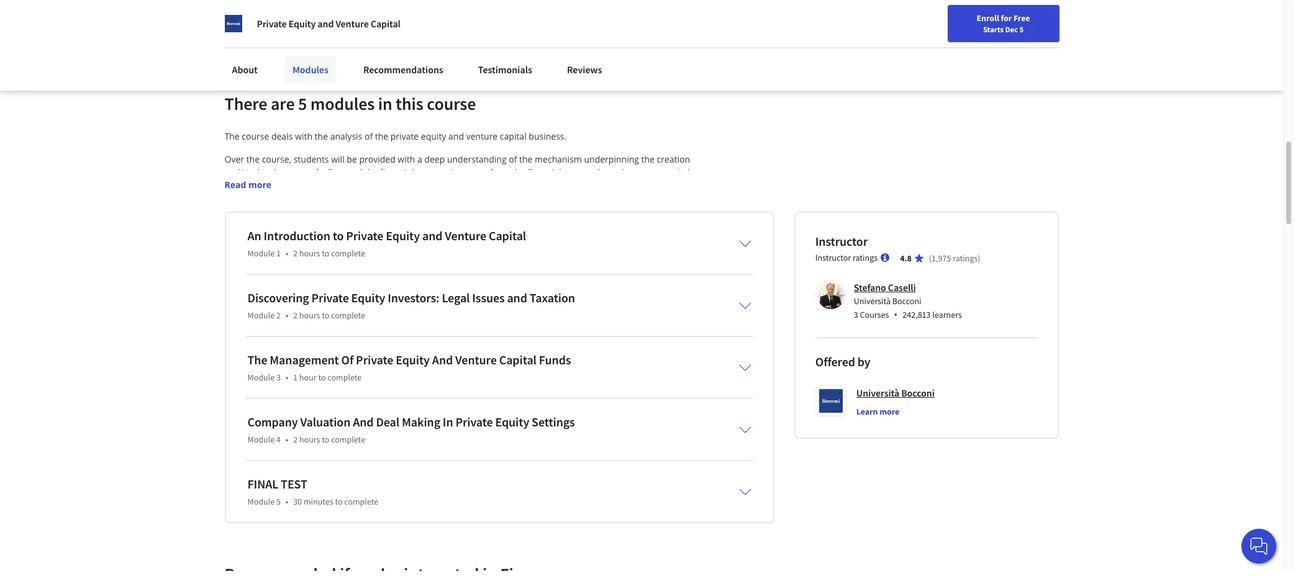 Task type: locate. For each thing, give the bounding box(es) containing it.
be down analysis
[[347, 153, 357, 165]]

0 horizontal spatial 1
[[250, 323, 255, 335]]

• inside final test module 5 • 30 minutes to complete
[[286, 496, 288, 507]]

to right the 'stage)'
[[694, 218, 702, 230]]

course up companies on the top
[[242, 205, 269, 217]]

1 vertical spatial this
[[553, 453, 568, 465]]

1 horizontal spatial financing
[[487, 271, 524, 282]]

1 vertical spatial understanding
[[238, 440, 297, 452]]

0 vertical spatial financing
[[487, 271, 524, 282]]

taxation up interviewed
[[480, 336, 515, 348]]

3 left test
[[276, 372, 281, 383]]

1 horizontal spatial it
[[451, 166, 456, 178]]

business.
[[529, 130, 567, 142]]

there are 5 modules in this course
[[225, 92, 476, 115]]

to inside final test module 5 • 30 minutes to complete
[[335, 496, 343, 507]]

advisory,
[[335, 271, 371, 282]]

0 vertical spatial deal
[[362, 362, 380, 374]]

1 horizontal spatial taxation
[[530, 290, 575, 305]]

the
[[315, 130, 328, 142], [375, 130, 388, 142], [246, 153, 260, 165], [519, 153, 533, 165], [641, 153, 655, 165], [365, 166, 378, 178], [512, 166, 525, 178], [516, 218, 529, 230], [403, 258, 416, 269], [476, 258, 490, 269], [275, 388, 288, 400], [286, 401, 299, 413], [310, 440, 323, 452], [252, 466, 266, 478]]

different up expansion,
[[324, 218, 359, 230]]

0 vertical spatial hours
[[299, 248, 320, 259]]

1 horizontal spatial legal
[[442, 290, 470, 305]]

will up firm
[[331, 153, 345, 165]]

0 horizontal spatial with
[[295, 130, 312, 142]]

the down provided
[[365, 166, 378, 178]]

management
[[262, 349, 316, 361], [270, 352, 339, 368]]

0 vertical spatial will
[[331, 153, 345, 165]]

stefano
[[854, 281, 886, 294]]

1 horizontal spatial ratings
[[953, 253, 978, 264]]

deals down are
[[271, 130, 293, 142]]

0 vertical spatial bocconi
[[892, 295, 921, 307]]

università bocconi
[[856, 387, 935, 399]]

new
[[975, 14, 991, 25]]

read more button
[[225, 178, 271, 191]]

the up crises
[[516, 218, 529, 230]]

1 vertical spatial taxation
[[480, 336, 515, 348]]

0 vertical spatial legal
[[442, 290, 470, 305]]

0 vertical spatial instructor
[[815, 233, 868, 249]]

module up throughout
[[248, 372, 275, 383]]

valuation inside company valuation and deal making in private equity settings module 4 • 2 hours to complete
[[300, 414, 350, 430]]

settings up interviewed
[[482, 362, 514, 374]]

5 right "dec" at the right top of page
[[1019, 24, 1024, 34]]

0 vertical spatial discovering
[[248, 290, 309, 305]]

mature
[[249, 232, 278, 243], [370, 232, 400, 243]]

from right get
[[490, 166, 510, 178]]

and inside 'over the course, students will be provided with a deep understanding of the mechanism underpinning the creation and/or development of a firm and the financial support it can get from the financial system through venture capital investment. the course tries to discover how special financial intermediaries (called private equity investors) finance through equity companies belonging to different stages of their life-cycle, starting from the very beginning (startup and early stage) to a more mature phase (i.e. expansion, mature age, etc.) or also staying into crises and decline. private equity (named venture capital when the company is in the first phases of its life cycle) deals with very different activities, such as scouting, advisory, deal-making, valuation, and financing as financial intermediaries see it. course syllabus the course is made up of four different modules: week 1 - introduction to private equity and venture capital week 2 - discovering private equity investors: legal issues and taxation week 3 - management of private equity and venture capital funds week 4 - company valuation and deal making in private equity settings week 5 - final test throughout the course, guest speakers and practitioners will be interviewed to provide some examples of concrete applications of the contents presented. recommended background an understanding of the basic concepts of corporate financing accounting principles is required, while prior knowledge of private equity and venture capital is not required however it is recommended, as this is a course designed to introduce you to the fundamental concepts in private equity and venture capital.'
[[344, 362, 360, 374]]

instructor for instructor
[[815, 233, 868, 249]]

4 module from the top
[[248, 434, 275, 445]]

1 horizontal spatial as
[[527, 271, 536, 282]]

5 up throughout
[[250, 375, 255, 387]]

0 horizontal spatial your
[[374, 15, 393, 28]]

0 horizontal spatial taxation
[[480, 336, 515, 348]]

deal down presented.
[[376, 414, 399, 430]]

1 horizontal spatial deals
[[602, 258, 624, 269]]

1
[[276, 248, 281, 259], [250, 323, 255, 335], [293, 372, 298, 383]]

2 module from the top
[[248, 310, 275, 321]]

0 vertical spatial more
[[248, 179, 271, 191]]

of left its
[[541, 258, 549, 269]]

of right knowledge
[[707, 440, 715, 452]]

making inside company valuation and deal making in private equity settings module 4 • 2 hours to complete
[[402, 414, 440, 430]]

1 vertical spatial be
[[472, 388, 483, 400]]

as down principles
[[542, 453, 551, 465]]

5 module from the top
[[248, 496, 275, 507]]

week
[[225, 323, 248, 335], [225, 336, 248, 348], [225, 349, 248, 361], [225, 362, 248, 374], [225, 375, 248, 387]]

1 horizontal spatial 3
[[276, 372, 281, 383]]

1 horizontal spatial more
[[248, 179, 271, 191]]

2 horizontal spatial 1
[[293, 372, 298, 383]]

understanding down recommended
[[238, 440, 297, 452]]

hours
[[299, 248, 320, 259], [299, 310, 320, 321], [299, 434, 320, 445]]

investors:
[[388, 290, 439, 305], [369, 336, 409, 348]]

making inside 'over the course, students will be provided with a deep understanding of the mechanism underpinning the creation and/or development of a firm and the financial support it can get from the financial system through venture capital investment. the course tries to discover how special financial intermediaries (called private equity investors) finance through equity companies belonging to different stages of their life-cycle, starting from the very beginning (startup and early stage) to a more mature phase (i.e. expansion, mature age, etc.) or also staying into crises and decline. private equity (named venture capital when the company is in the first phases of its life cycle) deals with very different activities, such as scouting, advisory, deal-making, valuation, and financing as financial intermediaries see it. course syllabus the course is made up of four different modules: week 1 - introduction to private equity and venture capital week 2 - discovering private equity investors: legal issues and taxation week 3 - management of private equity and venture capital funds week 4 - company valuation and deal making in private equity settings week 5 - final test throughout the course, guest speakers and practitioners will be interviewed to provide some examples of concrete applications of the contents presented. recommended background an understanding of the basic concepts of corporate financing accounting principles is required, while prior knowledge of private equity and venture capital is not required however it is recommended, as this is a course designed to introduce you to the fundamental concepts in private equity and venture capital.'
[[383, 362, 412, 374]]

enroll
[[977, 12, 999, 24]]

to right "up"
[[322, 310, 329, 321]]

1 horizontal spatial in
[[443, 414, 453, 430]]

2 vertical spatial 3
[[276, 372, 281, 383]]

2 up fundamental
[[293, 434, 298, 445]]

0 vertical spatial making
[[383, 362, 412, 374]]

5 inside final test module 5 • 30 minutes to complete
[[276, 496, 281, 507]]

1 vertical spatial deals
[[602, 258, 624, 269]]

mature down companies on the top
[[249, 232, 278, 243]]

1 vertical spatial discovering
[[262, 336, 309, 348]]

1 vertical spatial 3
[[250, 349, 255, 361]]

2 vertical spatial with
[[626, 258, 643, 269]]

introduction down made
[[262, 323, 312, 335]]

hours inside discovering private equity investors: legal issues and taxation module 2 • 2 hours to complete
[[299, 310, 320, 321]]

capital
[[500, 130, 527, 142], [663, 166, 690, 178], [349, 258, 376, 269], [334, 453, 361, 465]]

ratings right 1,975
[[953, 253, 978, 264]]

1 vertical spatial università
[[856, 387, 899, 399]]

in
[[364, 15, 372, 28], [378, 92, 392, 115], [467, 258, 474, 269], [361, 466, 368, 478]]

0 horizontal spatial 3
[[250, 349, 255, 361]]

complete inside the "the management of private equity and venture capital funds module 3 • 1 hour to complete"
[[328, 372, 362, 383]]

deal inside company valuation and deal making in private equity settings module 4 • 2 hours to complete
[[376, 414, 399, 430]]

5
[[1019, 24, 1024, 34], [298, 92, 307, 115], [250, 375, 255, 387], [276, 496, 281, 507]]

to down prior
[[655, 453, 663, 465]]

1 horizontal spatial intermediaries
[[574, 271, 633, 282]]

a
[[417, 153, 422, 165], [321, 166, 325, 178], [704, 218, 709, 230], [579, 453, 584, 465]]

1 vertical spatial investors:
[[369, 336, 409, 348]]

this down recommendations link
[[396, 92, 423, 115]]

intermediaries
[[424, 205, 483, 217], [574, 271, 633, 282]]

of left their
[[389, 218, 398, 230]]

hours down '(i.e.'
[[299, 248, 320, 259]]

management up test
[[262, 349, 316, 361]]

2 vertical spatial more
[[880, 406, 900, 417]]

the right you
[[252, 466, 266, 478]]

issues down first
[[472, 290, 505, 305]]

0 vertical spatial 1
[[276, 248, 281, 259]]

1 hours from the top
[[299, 248, 320, 259]]

the up final
[[248, 352, 267, 368]]

1 horizontal spatial through
[[646, 205, 678, 217]]

5 inside 'over the course, students will be provided with a deep understanding of the mechanism underpinning the creation and/or development of a firm and the financial support it can get from the financial system through venture capital investment. the course tries to discover how special financial intermediaries (called private equity investors) finance through equity companies belonging to different stages of their life-cycle, starting from the very beginning (startup and early stage) to a more mature phase (i.e. expansion, mature age, etc.) or also staying into crises and decline. private equity (named venture capital when the company is in the first phases of its life cycle) deals with very different activities, such as scouting, advisory, deal-making, valuation, and financing as financial intermediaries see it. course syllabus the course is made up of four different modules: week 1 - introduction to private equity and venture capital week 2 - discovering private equity investors: legal issues and taxation week 3 - management of private equity and venture capital funds week 4 - company valuation and deal making in private equity settings week 5 - final test throughout the course, guest speakers and practitioners will be interviewed to provide some examples of concrete applications of the contents presented. recommended background an understanding of the basic concepts of corporate financing accounting principles is required, while prior knowledge of private equity and venture capital is not required however it is recommended, as this is a course designed to introduce you to the fundamental concepts in private equity and venture capital.'
[[250, 375, 255, 387]]

1 module from the top
[[248, 248, 275, 259]]

3 up throughout
[[250, 349, 255, 361]]

stefano caselli università bocconi 3 courses • 242,813 learners
[[854, 281, 962, 322]]

with up students
[[295, 130, 312, 142]]

• down syllabus
[[286, 310, 288, 321]]

financing up however
[[439, 440, 476, 452]]

creation
[[657, 153, 690, 165]]

will
[[331, 153, 345, 165], [457, 388, 470, 400]]

• right final
[[286, 372, 288, 383]]

over the course, students will be provided with a deep understanding of the mechanism underpinning the creation and/or development of a firm and the financial support it can get from the financial system through venture capital investment. the course tries to discover how special financial intermediaries (called private equity investors) finance through equity companies belonging to different stages of their life-cycle, starting from the very beginning (startup and early stage) to a more mature phase (i.e. expansion, mature age, etc.) or also staying into crises and decline. private equity (named venture capital when the company is in the first phases of its life cycle) deals with very different activities, such as scouting, advisory, deal-making, valuation, and financing as financial intermediaries see it. course syllabus the course is made up of four different modules: week 1 - introduction to private equity and venture capital week 2 - discovering private equity investors: legal issues and taxation week 3 - management of private equity and venture capital funds week 4 - company valuation and deal making in private equity settings week 5 - final test throughout the course, guest speakers and practitioners will be interviewed to provide some examples of concrete applications of the contents presented. recommended background an understanding of the basic concepts of corporate financing accounting principles is required, while prior knowledge of private equity and venture capital is not required however it is recommended, as this is a course designed to introduce you to the fundamental concepts in private equity and venture capital.
[[225, 153, 717, 478]]

1 vertical spatial issues
[[435, 336, 460, 348]]

0 vertical spatial be
[[347, 153, 357, 165]]

instructor up instructor ratings
[[815, 233, 868, 249]]

• left 242,813 at the bottom of the page
[[894, 308, 898, 322]]

1 vertical spatial 1
[[250, 323, 255, 335]]

1 horizontal spatial 1
[[276, 248, 281, 259]]

starts
[[983, 24, 1004, 34]]

phase
[[281, 232, 305, 243]]

stefano caselli image
[[817, 282, 845, 309]]

venture inside the an introduction to private equity and venture capital module 1 • 2 hours to complete
[[445, 228, 486, 243]]

• inside the an introduction to private equity and venture capital module 1 • 2 hours to complete
[[286, 248, 288, 259]]

1 - from the top
[[257, 323, 260, 335]]

such
[[264, 271, 283, 282]]

you
[[225, 466, 240, 478]]

etc.)
[[421, 232, 438, 243]]

hours for private
[[299, 310, 320, 321]]

it left can
[[451, 166, 456, 178]]

1 vertical spatial will
[[457, 388, 470, 400]]

0 horizontal spatial 4
[[250, 362, 255, 374]]

0 vertical spatial understanding
[[447, 153, 507, 165]]

company
[[418, 258, 456, 269]]

funds
[[469, 349, 494, 361], [539, 352, 571, 368]]

università inside 'stefano caselli università bocconi 3 courses • 242,813 learners'
[[854, 295, 891, 307]]

final test module 5 • 30 minutes to complete
[[248, 476, 378, 507]]

more for learn more
[[880, 406, 900, 417]]

to right the hour
[[318, 372, 326, 383]]

settings inside company valuation and deal making in private equity settings module 4 • 2 hours to complete
[[532, 414, 575, 430]]

2 vertical spatial hours
[[299, 434, 320, 445]]

deals inside 'over the course, students will be provided with a deep understanding of the mechanism underpinning the creation and/or development of a firm and the financial support it can get from the financial system through venture capital investment. the course tries to discover how special financial intermediaries (called private equity investors) finance through equity companies belonging to different stages of their life-cycle, starting from the very beginning (startup and early stage) to a more mature phase (i.e. expansion, mature age, etc.) or also staying into crises and decline. private equity (named venture capital when the company is in the first phases of its life cycle) deals with very different activities, such as scouting, advisory, deal-making, valuation, and financing as financial intermediaries see it. course syllabus the course is made up of four different modules: week 1 - introduction to private equity and venture capital week 2 - discovering private equity investors: legal issues and taxation week 3 - management of private equity and venture capital funds week 4 - company valuation and deal making in private equity settings week 5 - final test throughout the course, guest speakers and practitioners will be interviewed to provide some examples of concrete applications of the contents presented. recommended background an understanding of the basic concepts of corporate financing accounting principles is required, while prior knowledge of private equity and venture capital is not required however it is recommended, as this is a course designed to introduce you to the fundamental concepts in private equity and venture capital.'
[[602, 258, 624, 269]]

• inside discovering private equity investors: legal issues and taxation module 2 • 2 hours to complete
[[286, 310, 288, 321]]

legal down valuation,
[[442, 290, 470, 305]]

is
[[458, 258, 464, 269], [271, 310, 278, 322], [567, 440, 573, 452], [363, 453, 369, 465], [469, 453, 476, 465], [570, 453, 577, 465]]

more down università bocconi
[[880, 406, 900, 417]]

of
[[365, 130, 373, 142], [509, 153, 517, 165], [310, 166, 318, 178], [389, 218, 398, 230], [541, 258, 549, 269], [318, 310, 327, 322], [318, 349, 326, 361], [644, 388, 652, 400], [276, 401, 284, 413], [299, 440, 308, 452], [387, 440, 395, 452], [707, 440, 715, 452]]

reviews
[[567, 63, 602, 76]]

module down syllabus
[[248, 310, 275, 321]]

1 horizontal spatial this
[[553, 453, 568, 465]]

understanding up get
[[447, 153, 507, 165]]

course up over
[[242, 130, 269, 142]]

0 horizontal spatial issues
[[435, 336, 460, 348]]

complete down expansion,
[[331, 248, 365, 259]]

hours inside the an introduction to private equity and venture capital module 1 • 2 hours to complete
[[299, 248, 320, 259]]

università
[[854, 295, 891, 307], [856, 387, 899, 399]]

more down companies on the top
[[225, 232, 246, 243]]

however
[[425, 453, 460, 465]]

0 horizontal spatial through
[[595, 166, 627, 178]]

hours left four
[[299, 310, 320, 321]]

module up such
[[248, 248, 275, 259]]

0 horizontal spatial financing
[[439, 440, 476, 452]]

2 instructor from the top
[[815, 252, 851, 263]]

more for read more
[[248, 179, 271, 191]]

background
[[294, 427, 354, 439]]

0 vertical spatial this
[[396, 92, 423, 115]]

3 module from the top
[[248, 372, 275, 383]]

principles
[[525, 440, 565, 452]]

1 down phase
[[276, 248, 281, 259]]

0 vertical spatial from
[[490, 166, 510, 178]]

see
[[636, 271, 650, 282]]

instructor
[[815, 233, 868, 249], [815, 252, 851, 263]]

an inside the an introduction to private equity and venture capital module 1 • 2 hours to complete
[[248, 228, 261, 243]]

capital inside the "the management of private equity and venture capital funds module 3 • 1 hour to complete"
[[499, 352, 537, 368]]

private inside the "the management of private equity and venture capital funds module 3 • 1 hour to complete"
[[356, 352, 393, 368]]

learn
[[856, 406, 878, 417]]

2 inside the an introduction to private equity and venture capital module 1 • 2 hours to complete
[[293, 248, 298, 259]]

1 vertical spatial it
[[451, 166, 456, 178]]

2 vertical spatial it
[[462, 453, 467, 465]]

1 vertical spatial making
[[402, 414, 440, 430]]

making
[[383, 362, 412, 374], [402, 414, 440, 430]]

0 horizontal spatial be
[[347, 153, 357, 165]]

2 - from the top
[[257, 336, 260, 348]]

your left performance
[[374, 15, 393, 28]]

1 vertical spatial more
[[225, 232, 246, 243]]

private inside company valuation and deal making in private equity settings module 4 • 2 hours to complete
[[456, 414, 493, 430]]

2 hours from the top
[[299, 310, 320, 321]]

discovering inside 'over the course, students will be provided with a deep understanding of the mechanism underpinning the creation and/or development of a firm and the financial support it can get from the financial system through venture capital investment. the course tries to discover how special financial intermediaries (called private equity investors) finance through equity companies belonging to different stages of their life-cycle, starting from the very beginning (startup and early stage) to a more mature phase (i.e. expansion, mature age, etc.) or also staying into crises and decline. private equity (named venture capital when the company is in the first phases of its life cycle) deals with very different activities, such as scouting, advisory, deal-making, valuation, and financing as financial intermediaries see it. course syllabus the course is made up of four different modules: week 1 - introduction to private equity and venture capital week 2 - discovering private equity investors: legal issues and taxation week 3 - management of private equity and venture capital funds week 4 - company valuation and deal making in private equity settings week 5 - final test throughout the course, guest speakers and practitioners will be interviewed to provide some examples of concrete applications of the contents presented. recommended background an understanding of the basic concepts of corporate financing accounting principles is required, while prior knowledge of private equity and venture capital is not required however it is recommended, as this is a course designed to introduce you to the fundamental concepts in private equity and venture capital.'
[[262, 336, 309, 348]]

0 horizontal spatial it
[[272, 15, 277, 28]]

hour
[[299, 372, 317, 383]]

caselli
[[888, 281, 916, 294]]

2 inside 'over the course, students will be provided with a deep understanding of the mechanism underpinning the creation and/or development of a firm and the financial support it can get from the financial system through venture capital investment. the course tries to discover how special financial intermediaries (called private equity investors) finance through equity companies belonging to different stages of their life-cycle, starting from the very beginning (startup and early stage) to a more mature phase (i.e. expansion, mature age, etc.) or also staying into crises and decline. private equity (named venture capital when the company is in the first phases of its life cycle) deals with very different activities, such as scouting, advisory, deal-making, valuation, and financing as financial intermediaries see it. course syllabus the course is made up of four different modules: week 1 - introduction to private equity and venture capital week 2 - discovering private equity investors: legal issues and taxation week 3 - management of private equity and venture capital funds week 4 - company valuation and deal making in private equity settings week 5 - final test throughout the course, guest speakers and practitioners will be interviewed to provide some examples of concrete applications of the contents presented. recommended background an understanding of the basic concepts of corporate financing accounting principles is required, while prior knowledge of private equity and venture capital is not required however it is recommended, as this is a course designed to introduce you to the fundamental concepts in private equity and venture capital.'
[[250, 336, 255, 348]]

3 hours from the top
[[299, 434, 320, 445]]

financial down mechanism
[[527, 166, 561, 178]]

0 horizontal spatial funds
[[469, 349, 494, 361]]

1 vertical spatial in
[[443, 414, 453, 430]]

the inside the "the management of private equity and venture capital funds module 3 • 1 hour to complete"
[[248, 352, 267, 368]]

with up see
[[626, 258, 643, 269]]

1 week from the top
[[225, 323, 248, 335]]

finance
[[614, 205, 643, 217]]

1 vertical spatial legal
[[411, 336, 432, 348]]

1 vertical spatial introduction
[[262, 323, 312, 335]]

taxation
[[530, 290, 575, 305], [480, 336, 515, 348]]

0 vertical spatial with
[[295, 130, 312, 142]]

taxation down its
[[530, 290, 575, 305]]

valuation,
[[428, 271, 467, 282]]

and inside the "the management of private equity and venture capital funds module 3 • 1 hour to complete"
[[432, 352, 453, 368]]

issues inside 'over the course, students will be provided with a deep understanding of the mechanism underpinning the creation and/or development of a firm and the financial support it can get from the financial system through venture capital investment. the course tries to discover how special financial intermediaries (called private equity investors) finance through equity companies belonging to different stages of their life-cycle, starting from the very beginning (startup and early stage) to a more mature phase (i.e. expansion, mature age, etc.) or also staying into crises and decline. private equity (named venture capital when the company is in the first phases of its life cycle) deals with very different activities, such as scouting, advisory, deal-making, valuation, and financing as financial intermediaries see it. course syllabus the course is made up of four different modules: week 1 - introduction to private equity and venture capital week 2 - discovering private equity investors: legal issues and taxation week 3 - management of private equity and venture capital funds week 4 - company valuation and deal making in private equity settings week 5 - final test throughout the course, guest speakers and practitioners will be interviewed to provide some examples of concrete applications of the contents presented. recommended background an understanding of the basic concepts of corporate financing accounting principles is required, while prior knowledge of private equity and venture capital is not required however it is recommended, as this is a course designed to introduce you to the fundamental concepts in private equity and venture capital.'
[[435, 336, 460, 348]]

system
[[564, 166, 592, 178]]

0 horizontal spatial will
[[331, 153, 345, 165]]

0 vertical spatial valuation
[[303, 362, 341, 374]]

equity inside the an introduction to private equity and venture capital module 1 • 2 hours to complete
[[386, 228, 420, 243]]

università bocconi link
[[856, 386, 935, 400]]

0 vertical spatial very
[[531, 218, 548, 230]]

(startup
[[593, 218, 625, 230]]

1 vertical spatial with
[[398, 153, 415, 165]]

in down practitioners on the bottom left
[[443, 414, 453, 430]]

find
[[939, 14, 955, 25]]

life-
[[421, 218, 436, 230]]

your right find at the top right of page
[[957, 14, 973, 25]]

valuation left the of
[[303, 362, 341, 374]]

more
[[248, 179, 271, 191], [225, 232, 246, 243], [880, 406, 900, 417]]

0 horizontal spatial more
[[225, 232, 246, 243]]

• down phase
[[286, 248, 288, 259]]

from
[[490, 166, 510, 178], [494, 218, 513, 230]]

the up over
[[225, 130, 240, 142]]

course down 'required,'
[[586, 453, 613, 465]]

complete down the of
[[328, 372, 362, 383]]

discovering down such
[[248, 290, 309, 305]]

0 horizontal spatial deals
[[271, 130, 293, 142]]

also
[[451, 232, 468, 243]]

concrete
[[654, 388, 690, 400]]

and
[[346, 15, 362, 28], [318, 17, 334, 30], [448, 130, 464, 142], [347, 166, 362, 178], [627, 218, 643, 230], [422, 228, 442, 243], [544, 232, 560, 243], [470, 271, 485, 282], [507, 290, 527, 305], [383, 323, 399, 335], [462, 336, 477, 348], [387, 349, 402, 361], [385, 388, 401, 400], [282, 453, 298, 465], [429, 466, 444, 478]]

0 vertical spatial settings
[[482, 362, 514, 374]]

2 vertical spatial different
[[348, 310, 383, 322]]

complete right "up"
[[331, 310, 365, 321]]

-
[[257, 323, 260, 335], [257, 336, 260, 348], [257, 349, 260, 361], [257, 362, 260, 374], [257, 375, 260, 387]]

staying
[[470, 232, 499, 243]]

1 vertical spatial through
[[646, 205, 678, 217]]

0 vertical spatial investors:
[[388, 290, 439, 305]]

share
[[246, 15, 270, 28]]

4 up fundamental
[[276, 434, 281, 445]]

0 vertical spatial course,
[[262, 153, 291, 165]]

1 horizontal spatial an
[[248, 228, 261, 243]]

a down 'required,'
[[579, 453, 584, 465]]

0 horizontal spatial understanding
[[238, 440, 297, 452]]

None search field
[[177, 8, 475, 33]]

and up speakers
[[344, 362, 360, 374]]

0 vertical spatial 4
[[250, 362, 255, 374]]

deep
[[424, 153, 445, 165]]

mature down stages at the left of page
[[370, 232, 400, 243]]

private equity and venture capital
[[257, 17, 400, 30]]

investors: up modules: at the left bottom of page
[[388, 290, 439, 305]]

in
[[414, 362, 422, 374], [443, 414, 453, 430]]

this down principles
[[553, 453, 568, 465]]

issues up the "the management of private equity and venture capital funds module 3 • 1 hour to complete"
[[435, 336, 460, 348]]

investors: inside 'over the course, students will be provided with a deep understanding of the mechanism underpinning the creation and/or development of a firm and the financial support it can get from the financial system through venture capital investment. the course tries to discover how special financial intermediaries (called private equity investors) finance through equity companies belonging to different stages of their life-cycle, starting from the very beginning (startup and early stage) to a more mature phase (i.e. expansion, mature age, etc.) or also staying into crises and decline. private equity (named venture capital when the company is in the first phases of its life cycle) deals with very different activities, such as scouting, advisory, deal-making, valuation, and financing as financial intermediaries see it. course syllabus the course is made up of four different modules: week 1 - introduction to private equity and venture capital week 2 - discovering private equity investors: legal issues and taxation week 3 - management of private equity and venture capital funds week 4 - company valuation and deal making in private equity settings week 5 - final test throughout the course, guest speakers and practitioners will be interviewed to provide some examples of concrete applications of the contents presented. recommended background an understanding of the basic concepts of corporate financing accounting principles is required, while prior knowledge of private equity and venture capital is not required however it is recommended, as this is a course designed to introduce you to the fundamental concepts in private equity and venture capital.'
[[369, 336, 409, 348]]

2 vertical spatial 1
[[293, 372, 298, 383]]

deal inside 'over the course, students will be provided with a deep understanding of the mechanism underpinning the creation and/or development of a firm and the financial support it can get from the financial system through venture capital investment. the course tries to discover how special financial intermediaries (called private equity investors) finance through equity companies belonging to different stages of their life-cycle, starting from the very beginning (startup and early stage) to a more mature phase (i.e. expansion, mature age, etc.) or also staying into crises and decline. private equity (named venture capital when the company is in the first phases of its life cycle) deals with very different activities, such as scouting, advisory, deal-making, valuation, and financing as financial intermediaries see it. course syllabus the course is made up of four different modules: week 1 - introduction to private equity and venture capital week 2 - discovering private equity investors: legal issues and taxation week 3 - management of private equity and venture capital funds week 4 - company valuation and deal making in private equity settings week 5 - final test throughout the course, guest speakers and practitioners will be interviewed to provide some examples of concrete applications of the contents presented. recommended background an understanding of the basic concepts of corporate financing accounting principles is required, while prior knowledge of private equity and venture capital is not required however it is recommended, as this is a course designed to introduce you to the fundamental concepts in private equity and venture capital.'
[[362, 362, 380, 374]]

0 vertical spatial intermediaries
[[424, 205, 483, 217]]

venture down however
[[446, 466, 478, 478]]

ratings up stefano
[[853, 252, 878, 263]]

syllabus
[[260, 297, 301, 309]]

development
[[254, 166, 308, 178]]

settings up principles
[[532, 414, 575, 430]]

1,975
[[932, 253, 951, 264]]

1 vertical spatial settings
[[532, 414, 575, 430]]

1 vertical spatial intermediaries
[[574, 271, 633, 282]]

company inside company valuation and deal making in private equity settings module 4 • 2 hours to complete
[[248, 414, 298, 430]]

1 vertical spatial valuation
[[300, 414, 350, 430]]

deals right cycle)
[[602, 258, 624, 269]]

different right four
[[348, 310, 383, 322]]

2 horizontal spatial more
[[880, 406, 900, 417]]

up
[[305, 310, 316, 322]]

learn more
[[856, 406, 900, 417]]

knowledge
[[661, 440, 705, 452]]

1 vertical spatial course,
[[290, 388, 320, 400]]

provided
[[359, 153, 395, 165]]

review
[[451, 15, 478, 28]]

made
[[280, 310, 303, 322]]

0 vertical spatial università
[[854, 295, 891, 307]]

deals
[[271, 130, 293, 142], [602, 258, 624, 269]]

and down presented.
[[353, 414, 374, 430]]

the right over
[[246, 153, 260, 165]]

4.8
[[900, 253, 912, 264]]

some
[[578, 388, 601, 400]]

1 instructor from the top
[[815, 233, 868, 249]]

1 left the hour
[[293, 372, 298, 383]]

four
[[329, 310, 346, 322]]

taxation inside discovering private equity investors: legal issues and taxation module 2 • 2 hours to complete
[[530, 290, 575, 305]]

get
[[475, 166, 487, 178]]



Task type: describe. For each thing, give the bounding box(es) containing it.
module inside company valuation and deal making in private equity settings module 4 • 2 hours to complete
[[248, 434, 275, 445]]

cycle)
[[578, 258, 600, 269]]

in inside 'over the course, students will be provided with a deep understanding of the mechanism underpinning the creation and/or development of a firm and the financial support it can get from the financial system through venture capital investment. the course tries to discover how special financial intermediaries (called private equity investors) finance through equity companies belonging to different stages of their life-cycle, starting from the very beginning (startup and early stage) to a more mature phase (i.e. expansion, mature age, etc.) or also staying into crises and decline. private equity (named venture capital when the company is in the first phases of its life cycle) deals with very different activities, such as scouting, advisory, deal-making, valuation, and financing as financial intermediaries see it. course syllabus the course is made up of four different modules: week 1 - introduction to private equity and venture capital week 2 - discovering private equity investors: legal issues and taxation week 3 - management of private equity and venture capital funds week 4 - company valuation and deal making in private equity settings week 5 - final test throughout the course, guest speakers and practitioners will be interviewed to provide some examples of concrete applications of the contents presented. recommended background an understanding of the basic concepts of corporate financing accounting principles is required, while prior knowledge of private equity and venture capital is not required however it is recommended, as this is a course designed to introduce you to the fundamental concepts in private equity and venture capital.'
[[414, 362, 422, 374]]

the up companies on the top
[[225, 205, 240, 217]]

capital up practitioners on the bottom left
[[439, 349, 467, 361]]

module inside discovering private equity investors: legal issues and taxation module 2 • 2 hours to complete
[[248, 310, 275, 321]]

to left provide
[[534, 388, 543, 400]]

final
[[248, 476, 278, 492]]

is right however
[[469, 453, 476, 465]]

equity up beginning
[[544, 205, 570, 217]]

enroll for free starts dec 5
[[977, 12, 1030, 34]]

equity up final
[[255, 453, 280, 465]]

equity up deep
[[421, 130, 446, 142]]

1 vertical spatial different
[[665, 258, 700, 269]]

(
[[929, 253, 932, 264]]

private up you
[[225, 453, 253, 465]]

first
[[492, 258, 508, 269]]

life
[[563, 258, 575, 269]]

applications
[[225, 401, 273, 413]]

1 vertical spatial financing
[[439, 440, 476, 452]]

capital up recommendations link
[[371, 17, 400, 30]]

financial down provided
[[380, 166, 414, 178]]

more inside 'over the course, students will be provided with a deep understanding of the mechanism underpinning the creation and/or development of a firm and the financial support it can get from the financial system through venture capital investment. the course tries to discover how special financial intermediaries (called private equity investors) finance through equity companies belonging to different stages of their life-cycle, starting from the very beginning (startup and early stage) to a more mature phase (i.e. expansion, mature age, etc.) or also staying into crises and decline. private equity (named venture capital when the company is in the first phases of its life cycle) deals with very different activities, such as scouting, advisory, deal-making, valuation, and financing as financial intermediaries see it. course syllabus the course is made up of four different modules: week 1 - introduction to private equity and venture capital week 2 - discovering private equity investors: legal issues and taxation week 3 - management of private equity and venture capital funds week 4 - company valuation and deal making in private equity settings week 5 - final test throughout the course, guest speakers and practitioners will be interviewed to provide some examples of concrete applications of the contents presented. recommended background an understanding of the basic concepts of corporate financing accounting principles is required, while prior knowledge of private equity and venture capital is not required however it is recommended, as this is a course designed to introduce you to the fundamental concepts in private equity and venture capital.'
[[225, 232, 246, 243]]

0 horizontal spatial intermediaries
[[424, 205, 483, 217]]

introduction inside 'over the course, students will be provided with a deep understanding of the mechanism underpinning the creation and/or development of a firm and the financial support it can get from the financial system through venture capital investment. the course tries to discover how special financial intermediaries (called private equity investors) finance through equity companies belonging to different stages of their life-cycle, starting from the very beginning (startup and early stage) to a more mature phase (i.e. expansion, mature age, etc.) or also staying into crises and decline. private equity (named venture capital when the company is in the first phases of its life cycle) deals with very different activities, such as scouting, advisory, deal-making, valuation, and financing as financial intermediaries see it. course syllabus the course is made up of four different modules: week 1 - introduction to private equity and venture capital week 2 - discovering private equity investors: legal issues and taxation week 3 - management of private equity and venture capital funds week 4 - company valuation and deal making in private equity settings week 5 - final test throughout the course, guest speakers and practitioners will be interviewed to provide some examples of concrete applications of the contents presented. recommended background an understanding of the basic concepts of corporate financing accounting principles is required, while prior knowledge of private equity and venture capital is not required however it is recommended, as this is a course designed to introduce you to the fundamental concepts in private equity and venture capital.'
[[262, 323, 312, 335]]

the left creation
[[641, 153, 655, 165]]

beginning
[[551, 218, 591, 230]]

of down students
[[310, 166, 318, 178]]

capital down basic
[[334, 453, 361, 465]]

the up provided
[[375, 130, 388, 142]]

complete inside the an introduction to private equity and venture capital module 1 • 2 hours to complete
[[331, 248, 365, 259]]

the management of private equity and venture capital funds module 3 • 1 hour to complete
[[248, 352, 571, 383]]

analysis
[[330, 130, 362, 142]]

venture down creation
[[629, 166, 661, 178]]

is left 'required,'
[[567, 440, 573, 452]]

mechanism
[[535, 153, 582, 165]]

the down test
[[286, 401, 299, 413]]

0 horizontal spatial this
[[396, 92, 423, 115]]

a left deep
[[417, 153, 422, 165]]

basic
[[325, 440, 346, 452]]

discover
[[302, 205, 336, 217]]

introduce
[[665, 453, 704, 465]]

interviewed
[[485, 388, 532, 400]]

1 mature from the left
[[249, 232, 278, 243]]

the down the business.
[[519, 153, 533, 165]]

1 inside the "the management of private equity and venture capital funds module 3 • 1 hour to complete"
[[293, 372, 298, 383]]

venture down basic
[[300, 453, 332, 465]]

1 vertical spatial from
[[494, 218, 513, 230]]

companies
[[225, 218, 269, 230]]

of
[[341, 352, 354, 368]]

media
[[318, 15, 344, 28]]

module inside final test module 5 • 30 minutes to complete
[[248, 496, 275, 507]]

corporate
[[397, 440, 437, 452]]

offered by
[[815, 354, 871, 369]]

1 inside the an introduction to private equity and venture capital module 1 • 2 hours to complete
[[276, 248, 281, 259]]

1 inside 'over the course, students will be provided with a deep understanding of the mechanism underpinning the creation and/or development of a firm and the financial support it can get from the financial system through venture capital investment. the course tries to discover how special financial intermediaries (called private equity investors) finance through equity companies belonging to different stages of their life-cycle, starting from the very beginning (startup and early stage) to a more mature phase (i.e. expansion, mature age, etc.) or also staying into crises and decline. private equity (named venture capital when the company is in the first phases of its life cycle) deals with very different activities, such as scouting, advisory, deal-making, valuation, and financing as financial intermediaries see it. course syllabus the course is made up of four different modules: week 1 - introduction to private equity and venture capital week 2 - discovering private equity investors: legal issues and taxation week 3 - management of private equity and venture capital funds week 4 - company valuation and deal making in private equity settings week 5 - final test throughout the course, guest speakers and practitioners will be interviewed to provide some examples of concrete applications of the contents presented. recommended background an understanding of the basic concepts of corporate financing accounting principles is required, while prior knowledge of private equity and venture capital is not required however it is recommended, as this is a course designed to introduce you to the fundamental concepts in private equity and venture capital.'
[[250, 323, 255, 335]]

equity up the 'stage)'
[[680, 205, 706, 217]]

1 horizontal spatial will
[[457, 388, 470, 400]]

investment.
[[225, 179, 272, 191]]

legal inside 'over the course, students will be provided with a deep understanding of the mechanism underpinning the creation and/or development of a firm and the financial support it can get from the financial system through venture capital investment. the course tries to discover how special financial intermediaries (called private equity investors) finance through equity companies belonging to different stages of their life-cycle, starting from the very beginning (startup and early stage) to a more mature phase (i.e. expansion, mature age, etc.) or also staying into crises and decline. private equity (named venture capital when the company is in the first phases of its life cycle) deals with very different activities, such as scouting, advisory, deal-making, valuation, and financing as financial intermediaries see it. course syllabus the course is made up of four different modules: week 1 - introduction to private equity and venture capital week 2 - discovering private equity investors: legal issues and taxation week 3 - management of private equity and venture capital funds week 4 - company valuation and deal making in private equity settings week 5 - final test throughout the course, guest speakers and practitioners will be interviewed to provide some examples of concrete applications of the contents presented. recommended background an understanding of the basic concepts of corporate financing accounting principles is required, while prior knowledge of private equity and venture capital is not required however it is recommended, as this is a course designed to introduce you to the fundamental concepts in private equity and venture capital.'
[[411, 336, 432, 348]]

chat with us image
[[1249, 537, 1269, 557]]

2 inside company valuation and deal making in private equity settings module 4 • 2 hours to complete
[[293, 434, 298, 445]]

5 week from the top
[[225, 375, 248, 387]]

equity down required
[[401, 466, 426, 478]]

to down "up"
[[315, 323, 323, 335]]

presented.
[[339, 401, 383, 413]]

management inside the "the management of private equity and venture capital funds module 3 • 1 hour to complete"
[[270, 352, 339, 368]]

to down discover
[[313, 218, 322, 230]]

accounting
[[479, 440, 523, 452]]

age,
[[402, 232, 419, 243]]

testimonials link
[[471, 56, 540, 83]]

career
[[993, 14, 1017, 25]]

private up provided
[[391, 130, 419, 142]]

examples
[[603, 388, 642, 400]]

0 horizontal spatial ratings
[[853, 252, 878, 263]]

the left analysis
[[315, 130, 328, 142]]

1 vertical spatial very
[[645, 258, 663, 269]]

30
[[293, 496, 302, 507]]

equity inside company valuation and deal making in private equity settings module 4 • 2 hours to complete
[[495, 414, 529, 430]]

module inside the "the management of private equity and venture capital funds module 3 • 1 hour to complete"
[[248, 372, 275, 383]]

module inside the an introduction to private equity and venture capital module 1 • 2 hours to complete
[[248, 248, 275, 259]]

course up deep
[[427, 92, 476, 115]]

legal inside discovering private equity investors: legal issues and taxation module 2 • 2 hours to complete
[[442, 290, 470, 305]]

testimonials
[[478, 63, 532, 76]]

4 week from the top
[[225, 362, 248, 374]]

required
[[387, 453, 422, 465]]

venture up get
[[466, 130, 498, 142]]

cycle,
[[436, 218, 458, 230]]

equity inside discovering private equity investors: legal issues and taxation module 2 • 2 hours to complete
[[351, 290, 385, 305]]

of down background
[[299, 440, 308, 452]]

to inside discovering private equity investors: legal issues and taxation module 2 • 2 hours to complete
[[322, 310, 329, 321]]

0 vertical spatial different
[[324, 218, 359, 230]]

discovering private equity investors: legal issues and taxation module 2 • 2 hours to complete
[[248, 290, 575, 321]]

• inside 'stefano caselli università bocconi 3 courses • 242,813 learners'
[[894, 308, 898, 322]]

there
[[225, 92, 267, 115]]

3 inside the "the management of private equity and venture capital funds module 3 • 1 hour to complete"
[[276, 372, 281, 383]]

recommendations link
[[356, 56, 451, 83]]

5 right are
[[298, 92, 307, 115]]

to inside the "the management of private equity and venture capital funds module 3 • 1 hour to complete"
[[318, 372, 326, 383]]

investors: inside discovering private equity investors: legal issues and taxation module 2 • 2 hours to complete
[[388, 290, 439, 305]]

complete inside company valuation and deal making in private equity settings module 4 • 2 hours to complete
[[331, 434, 365, 445]]

complete inside final test module 5 • 30 minutes to complete
[[344, 496, 378, 507]]

capital up advisory,
[[349, 258, 376, 269]]

• inside company valuation and deal making in private equity settings module 4 • 2 hours to complete
[[286, 434, 288, 445]]

valuation inside 'over the course, students will be provided with a deep understanding of the mechanism underpinning the creation and/or development of a firm and the financial support it can get from the financial system through venture capital investment. the course tries to discover how special financial intermediaries (called private equity investors) finance through equity companies belonging to different stages of their life-cycle, starting from the very beginning (startup and early stage) to a more mature phase (i.e. expansion, mature age, etc.) or also staying into crises and decline. private equity (named venture capital when the company is in the first phases of its life cycle) deals with very different activities, such as scouting, advisory, deal-making, valuation, and financing as financial intermediaries see it. course syllabus the course is made up of four different modules: week 1 - introduction to private equity and venture capital week 2 - discovering private equity investors: legal issues and taxation week 3 - management of private equity and venture capital funds week 4 - company valuation and deal making in private equity settings week 5 - final test throughout the course, guest speakers and practitioners will be interviewed to provide some examples of concrete applications of the contents presented. recommended background an understanding of the basic concepts of corporate financing accounting principles is required, while prior knowledge of private equity and venture capital is not required however it is recommended, as this is a course designed to introduce you to the fundamental concepts in private equity and venture capital.'
[[303, 362, 341, 374]]

course down course
[[242, 310, 269, 322]]

of left mechanism
[[509, 153, 517, 165]]

5 inside enroll for free starts dec 5
[[1019, 24, 1024, 34]]

capital.
[[480, 466, 509, 478]]

capital inside the an introduction to private equity and venture capital module 1 • 2 hours to complete
[[489, 228, 526, 243]]

management inside 'over the course, students will be provided with a deep understanding of the mechanism underpinning the creation and/or development of a firm and the financial support it can get from the financial system through venture capital investment. the course tries to discover how special financial intermediaries (called private equity investors) finance through equity companies belonging to different stages of their life-cycle, starting from the very beginning (startup and early stage) to a more mature phase (i.e. expansion, mature age, etc.) or also staying into crises and decline. private equity (named venture capital when the company is in the first phases of its life cycle) deals with very different activities, such as scouting, advisory, deal-making, valuation, and financing as financial intermediaries see it. course syllabus the course is made up of four different modules: week 1 - introduction to private equity and venture capital week 2 - discovering private equity investors: legal issues and taxation week 3 - management of private equity and venture capital funds week 4 - company valuation and deal making in private equity settings week 5 - final test throughout the course, guest speakers and practitioners will be interviewed to provide some examples of concrete applications of the contents presented. recommended background an understanding of the basic concepts of corporate financing accounting principles is required, while prior knowledge of private equity and venture capital is not required however it is recommended, as this is a course designed to introduce you to the fundamental concepts in private equity and venture capital.'
[[262, 349, 316, 361]]

modules:
[[386, 310, 423, 322]]

private inside the an introduction to private equity and venture capital module 1 • 2 hours to complete
[[346, 228, 383, 243]]

dec
[[1005, 24, 1018, 34]]

to right you
[[242, 466, 250, 478]]

1 horizontal spatial be
[[472, 388, 483, 400]]

this inside 'over the course, students will be provided with a deep understanding of the mechanism underpinning the creation and/or development of a firm and the financial support it can get from the financial system through venture capital investment. the course tries to discover how special financial intermediaries (called private equity investors) finance through equity companies belonging to different stages of their life-cycle, starting from the very beginning (startup and early stage) to a more mature phase (i.e. expansion, mature age, etc.) or also staying into crises and decline. private equity (named venture capital when the company is in the first phases of its life cycle) deals with very different activities, such as scouting, advisory, deal-making, valuation, and financing as financial intermediaries see it. course syllabus the course is made up of four different modules: week 1 - introduction to private equity and venture capital week 2 - discovering private equity investors: legal issues and taxation week 3 - management of private equity and venture capital funds week 4 - company valuation and deal making in private equity settings week 5 - final test throughout the course, guest speakers and practitioners will be interviewed to provide some examples of concrete applications of the contents presented. recommended background an understanding of the basic concepts of corporate financing accounting principles is required, while prior knowledge of private equity and venture capital is not required however it is recommended, as this is a course designed to introduce you to the fundamental concepts in private equity and venture capital.'
[[553, 453, 568, 465]]

the left first
[[476, 258, 490, 269]]

)
[[978, 253, 980, 264]]

funds inside the "the management of private equity and venture capital funds module 3 • 1 hour to complete"
[[539, 352, 571, 368]]

the up making,
[[403, 258, 416, 269]]

4 inside company valuation and deal making in private equity settings module 4 • 2 hours to complete
[[276, 434, 281, 445]]

performance
[[395, 15, 449, 28]]

hours inside company valuation and deal making in private equity settings module 4 • 2 hours to complete
[[299, 434, 320, 445]]

company inside 'over the course, students will be provided with a deep understanding of the mechanism underpinning the creation and/or development of a firm and the financial support it can get from the financial system through venture capital investment. the course tries to discover how special financial intermediaries (called private equity investors) finance through equity companies belonging to different stages of their life-cycle, starting from the very beginning (startup and early stage) to a more mature phase (i.e. expansion, mature age, etc.) or also staying into crises and decline. private equity (named venture capital when the company is in the first phases of its life cycle) deals with very different activities, such as scouting, advisory, deal-making, valuation, and financing as financial intermediaries see it. course syllabus the course is made up of four different modules: week 1 - introduction to private equity and venture capital week 2 - discovering private equity investors: legal issues and taxation week 3 - management of private equity and venture capital funds week 4 - company valuation and deal making in private equity settings week 5 - final test throughout the course, guest speakers and practitioners will be interviewed to provide some examples of concrete applications of the contents presented. recommended background an understanding of the basic concepts of corporate financing accounting principles is required, while prior knowledge of private equity and venture capital is not required however it is recommended, as this is a course designed to introduce you to the fundamental concepts in private equity and venture capital.'
[[262, 362, 301, 374]]

3 - from the top
[[257, 349, 260, 361]]

coursera career certificate image
[[825, 0, 1031, 65]]

course
[[225, 297, 258, 309]]

0 vertical spatial concepts
[[348, 440, 385, 452]]

1 vertical spatial bocconi
[[901, 387, 935, 399]]

modules
[[292, 63, 328, 76]]

are
[[271, 92, 295, 115]]

read
[[225, 179, 246, 191]]

stages
[[361, 218, 387, 230]]

an introduction to private equity and venture capital module 1 • 2 hours to complete
[[248, 228, 526, 259]]

capital down discovering private equity investors: legal issues and taxation module 2 • 2 hours to complete
[[435, 323, 463, 335]]

the down course
[[225, 310, 240, 322]]

2 horizontal spatial it
[[462, 453, 467, 465]]

is down 'required,'
[[570, 453, 577, 465]]

of right analysis
[[365, 130, 373, 142]]

minutes
[[304, 496, 333, 507]]

of up required
[[387, 440, 395, 452]]

2 week from the top
[[225, 336, 248, 348]]

practitioners
[[403, 388, 454, 400]]

3 inside 'stefano caselli università bocconi 3 courses • 242,813 learners'
[[854, 309, 858, 320]]

final
[[262, 375, 281, 387]]

offered
[[815, 354, 855, 369]]

special
[[358, 205, 386, 217]]

is down syllabus
[[271, 310, 278, 322]]

issues inside discovering private equity investors: legal issues and taxation module 2 • 2 hours to complete
[[472, 290, 505, 305]]

the down background
[[310, 440, 323, 452]]

and inside company valuation and deal making in private equity settings module 4 • 2 hours to complete
[[353, 414, 374, 430]]

instructor for instructor ratings
[[815, 252, 851, 263]]

to down expansion,
[[322, 248, 329, 259]]

speakers
[[347, 388, 383, 400]]

financial down its
[[538, 271, 572, 282]]

when
[[378, 258, 401, 269]]

the right get
[[512, 166, 525, 178]]

scouting,
[[296, 271, 333, 282]]

learners
[[932, 309, 962, 320]]

designed
[[616, 453, 653, 465]]

• inside the "the management of private equity and venture capital funds module 3 • 1 hour to complete"
[[286, 372, 288, 383]]

stage)
[[667, 218, 691, 230]]

about link
[[225, 56, 265, 83]]

equity up such
[[255, 258, 280, 269]]

modules
[[310, 92, 375, 115]]

and inside discovering private equity investors: legal issues and taxation module 2 • 2 hours to complete
[[507, 290, 527, 305]]

of down final
[[276, 401, 284, 413]]

the down final
[[275, 388, 288, 400]]

prior
[[639, 440, 659, 452]]

complete inside discovering private equity investors: legal issues and taxation module 2 • 2 hours to complete
[[331, 310, 365, 321]]

financial up their
[[388, 205, 422, 217]]

bocconi inside 'stefano caselli università bocconi 3 courses • 242,813 learners'
[[892, 295, 921, 307]]

2 down syllabus
[[276, 310, 281, 321]]

crises
[[519, 232, 542, 243]]

introduction inside the an introduction to private equity and venture capital module 1 • 2 hours to complete
[[264, 228, 330, 243]]

5 - from the top
[[257, 375, 260, 387]]

learn more button
[[856, 405, 900, 418]]

discovering inside discovering private equity investors: legal issues and taxation module 2 • 2 hours to complete
[[248, 290, 309, 305]]

and inside the an introduction to private equity and venture capital module 1 • 2 hours to complete
[[422, 228, 442, 243]]

private inside discovering private equity investors: legal issues and taxation module 2 • 2 hours to complete
[[311, 290, 349, 305]]

by
[[858, 354, 871, 369]]

contents
[[302, 401, 337, 413]]

2 horizontal spatial as
[[542, 453, 551, 465]]

test
[[283, 375, 300, 387]]

4 inside 'over the course, students will be provided with a deep understanding of the mechanism underpinning the creation and/or development of a firm and the financial support it can get from the financial system through venture capital investment. the course tries to discover how special financial intermediaries (called private equity investors) finance through equity companies belonging to different stages of their life-cycle, starting from the very beginning (startup and early stage) to a more mature phase (i.e. expansion, mature age, etc.) or also staying into crises and decline. private equity (named venture capital when the company is in the first phases of its life cycle) deals with very different activities, such as scouting, advisory, deal-making, valuation, and financing as financial intermediaries see it. course syllabus the course is made up of four different modules: week 1 - introduction to private equity and venture capital week 2 - discovering private equity investors: legal issues and taxation week 3 - management of private equity and venture capital funds week 4 - company valuation and deal making in private equity settings week 5 - final test throughout the course, guest speakers and practitioners will be interviewed to provide some examples of concrete applications of the contents presented. recommended background an understanding of the basic concepts of corporate financing accounting principles is required, while prior knowledge of private equity and venture capital is not required however it is recommended, as this is a course designed to introduce you to the fundamental concepts in private equity and venture capital.'
[[250, 362, 255, 374]]

equity inside the "the management of private equity and venture capital funds module 3 • 1 hour to complete"
[[396, 352, 430, 368]]

private down not
[[371, 466, 399, 478]]

is left not
[[363, 453, 369, 465]]

a right the 'stage)'
[[704, 218, 709, 230]]

università bocconi image
[[225, 15, 242, 32]]

required,
[[576, 440, 613, 452]]

of right "up"
[[318, 310, 327, 322]]

capital down creation
[[663, 166, 690, 178]]

about
[[232, 63, 258, 76]]

an inside 'over the course, students will be provided with a deep understanding of the mechanism underpinning the creation and/or development of a firm and the financial support it can get from the financial system through venture capital investment. the course tries to discover how special financial intermediaries (called private equity investors) finance through equity companies belonging to different stages of their life-cycle, starting from the very beginning (startup and early stage) to a more mature phase (i.e. expansion, mature age, etc.) or also staying into crises and decline. private equity (named venture capital when the company is in the first phases of its life cycle) deals with very different activities, such as scouting, advisory, deal-making, valuation, and financing as financial intermediaries see it. course syllabus the course is made up of four different modules: week 1 - introduction to private equity and venture capital week 2 - discovering private equity investors: legal issues and taxation week 3 - management of private equity and venture capital funds week 4 - company valuation and deal making in private equity settings week 5 - final test throughout the course, guest speakers and practitioners will be interviewed to provide some examples of concrete applications of the contents presented. recommended background an understanding of the basic concepts of corporate financing accounting principles is required, while prior knowledge of private equity and venture capital is not required however it is recommended, as this is a course designed to introduce you to the fundamental concepts in private equity and venture capital.'
[[225, 440, 235, 452]]

and/or
[[225, 166, 252, 178]]

3 inside 'over the course, students will be provided with a deep understanding of the mechanism underpinning the creation and/or development of a firm and the financial support it can get from the financial system through venture capital investment. the course tries to discover how special financial intermediaries (called private equity investors) finance through equity companies belonging to different stages of their life-cycle, starting from the very beginning (startup and early stage) to a more mature phase (i.e. expansion, mature age, etc.) or also staying into crises and decline. private equity (named venture capital when the company is in the first phases of its life cycle) deals with very different activities, such as scouting, advisory, deal-making, valuation, and financing as financial intermediaries see it. course syllabus the course is made up of four different modules: week 1 - introduction to private equity and venture capital week 2 - discovering private equity investors: legal issues and taxation week 3 - management of private equity and venture capital funds week 4 - company valuation and deal making in private equity settings week 5 - final test throughout the course, guest speakers and practitioners will be interviewed to provide some examples of concrete applications of the contents presented. recommended background an understanding of the basic concepts of corporate financing accounting principles is required, while prior knowledge of private equity and venture capital is not required however it is recommended, as this is a course designed to introduce you to the fundamental concepts in private equity and venture capital.'
[[250, 349, 255, 361]]

starting
[[460, 218, 491, 230]]

of left the of
[[318, 349, 326, 361]]

venture up scouting,
[[316, 258, 347, 269]]

1 vertical spatial concepts
[[322, 466, 359, 478]]

4 - from the top
[[257, 362, 260, 374]]

activities,
[[225, 271, 262, 282]]

capital left the business.
[[500, 130, 527, 142]]

2 left "up"
[[293, 310, 298, 321]]

is up valuation,
[[458, 258, 464, 269]]

support
[[416, 166, 448, 178]]

3 week from the top
[[225, 349, 248, 361]]

1 horizontal spatial your
[[957, 14, 973, 25]]

0 vertical spatial deals
[[271, 130, 293, 142]]

to right '(i.e.'
[[333, 228, 344, 243]]

hours for introduction
[[299, 248, 320, 259]]

of left concrete
[[644, 388, 652, 400]]

venture inside the "the management of private equity and venture capital funds module 3 • 1 hour to complete"
[[455, 352, 497, 368]]

find your new career link
[[933, 12, 1023, 28]]

not
[[371, 453, 385, 465]]

0 vertical spatial it
[[272, 15, 277, 28]]

to inside company valuation and deal making in private equity settings module 4 • 2 hours to complete
[[322, 434, 329, 445]]

private up crises
[[514, 205, 542, 217]]

over
[[225, 153, 244, 165]]

(called
[[485, 205, 512, 217]]

making,
[[394, 271, 426, 282]]

funds inside 'over the course, students will be provided with a deep understanding of the mechanism underpinning the creation and/or development of a firm and the financial support it can get from the financial system through venture capital investment. the course tries to discover how special financial intermediaries (called private equity investors) finance through equity companies belonging to different stages of their life-cycle, starting from the very beginning (startup and early stage) to a more mature phase (i.e. expansion, mature age, etc.) or also staying into crises and decline. private equity (named venture capital when the company is in the first phases of its life cycle) deals with very different activities, such as scouting, advisory, deal-making, valuation, and financing as financial intermediaries see it. course syllabus the course is made up of four different modules: week 1 - introduction to private equity and venture capital week 2 - discovering private equity investors: legal issues and taxation week 3 - management of private equity and venture capital funds week 4 - company valuation and deal making in private equity settings week 5 - final test throughout the course, guest speakers and practitioners will be interviewed to provide some examples of concrete applications of the contents presented. recommended background an understanding of the basic concepts of corporate financing accounting principles is required, while prior knowledge of private equity and venture capital is not required however it is recommended, as this is a course designed to introduce you to the fundamental concepts in private equity and venture capital.'
[[469, 349, 494, 361]]

recommendations
[[363, 63, 443, 76]]

2 mature from the left
[[370, 232, 400, 243]]

students
[[294, 153, 329, 165]]

to up "belonging"
[[291, 205, 300, 217]]

a left firm
[[321, 166, 325, 178]]

phases
[[510, 258, 539, 269]]

in inside company valuation and deal making in private equity settings module 4 • 2 hours to complete
[[443, 414, 453, 430]]

english
[[1046, 14, 1076, 26]]

taxation inside 'over the course, students will be provided with a deep understanding of the mechanism underpinning the creation and/or development of a firm and the financial support it can get from the financial system through venture capital investment. the course tries to discover how special financial intermediaries (called private equity investors) finance through equity companies belonging to different stages of their life-cycle, starting from the very beginning (startup and early stage) to a more mature phase (i.e. expansion, mature age, etc.) or also staying into crises and decline. private equity (named venture capital when the company is in the first phases of its life cycle) deals with very different activities, such as scouting, advisory, deal-making, valuation, and financing as financial intermediaries see it. course syllabus the course is made up of four different modules: week 1 - introduction to private equity and venture capital week 2 - discovering private equity investors: legal issues and taxation week 3 - management of private equity and venture capital funds week 4 - company valuation and deal making in private equity settings week 5 - final test throughout the course, guest speakers and practitioners will be interviewed to provide some examples of concrete applications of the contents presented. recommended background an understanding of the basic concepts of corporate financing accounting principles is required, while prior knowledge of private equity and venture capital is not required however it is recommended, as this is a course designed to introduce you to the fundamental concepts in private equity and venture capital.'
[[480, 336, 515, 348]]

into
[[501, 232, 517, 243]]

settings inside 'over the course, students will be provided with a deep understanding of the mechanism underpinning the creation and/or development of a firm and the financial support it can get from the financial system through venture capital investment. the course tries to discover how special financial intermediaries (called private equity investors) finance through equity companies belonging to different stages of their life-cycle, starting from the very beginning (startup and early stage) to a more mature phase (i.e. expansion, mature age, etc.) or also staying into crises and decline. private equity (named venture capital when the company is in the first phases of its life cycle) deals with very different activities, such as scouting, advisory, deal-making, valuation, and financing as financial intermediaries see it. course syllabus the course is made up of four different modules: week 1 - introduction to private equity and venture capital week 2 - discovering private equity investors: legal issues and taxation week 3 - management of private equity and venture capital funds week 4 - company valuation and deal making in private equity settings week 5 - final test throughout the course, guest speakers and practitioners will be interviewed to provide some examples of concrete applications of the contents presented. recommended background an understanding of the basic concepts of corporate financing accounting principles is required, while prior knowledge of private equity and venture capital is not required however it is recommended, as this is a course designed to introduce you to the fundamental concepts in private equity and venture capital.'
[[482, 362, 514, 374]]

0 horizontal spatial as
[[285, 271, 294, 282]]

free
[[1014, 12, 1030, 24]]



Task type: vqa. For each thing, say whether or not it's contained in the screenshot.


